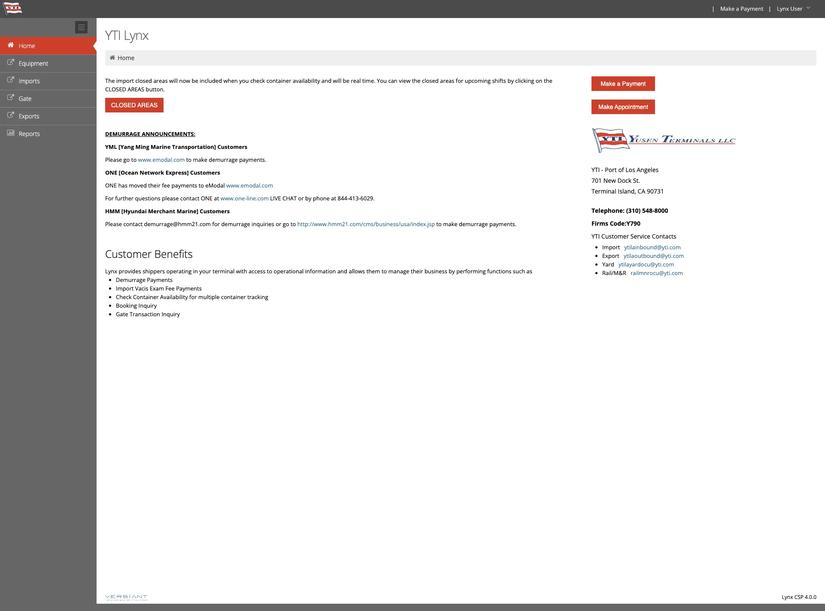 Task type: vqa. For each thing, say whether or not it's contained in the screenshot.
Login to your account's Login
no



Task type: locate. For each thing, give the bounding box(es) containing it.
lynx for lynx user
[[778, 5, 790, 12]]

payment up appointment
[[623, 80, 646, 87]]

one left has
[[105, 182, 117, 189]]

1 vertical spatial external link image
[[6, 77, 15, 83]]

1 external link image from the top
[[6, 60, 15, 66]]

-
[[602, 166, 604, 174]]

www.emodal.com link down marine
[[138, 156, 185, 164]]

be right now
[[192, 77, 198, 85]]

0 vertical spatial import
[[603, 244, 621, 251]]

1 vertical spatial inquiry
[[162, 311, 180, 318]]

yti - port of los angeles 701 new dock st. terminal island, ca 90731
[[592, 166, 665, 195]]

be left real
[[343, 77, 350, 85]]

2 vertical spatial customers
[[200, 208, 230, 215]]

http://www.hmm21.com/cms/business/usa/index.jsp link
[[298, 220, 435, 228]]

or right inquiries at the top of the page
[[276, 220, 282, 228]]

1 horizontal spatial the
[[544, 77, 553, 85]]

2 areas from the left
[[440, 77, 455, 85]]

701
[[592, 177, 602, 185]]

by
[[508, 77, 514, 85], [306, 195, 312, 202], [449, 268, 455, 275]]

0 vertical spatial customer
[[602, 232, 629, 241]]

imports link
[[0, 72, 97, 90]]

will
[[169, 77, 178, 85], [333, 77, 342, 85]]

telephone: (310) 548-8000
[[592, 207, 669, 215]]

0 horizontal spatial closed
[[135, 77, 152, 85]]

external link image left imports
[[6, 77, 15, 83]]

1 horizontal spatial be
[[343, 77, 350, 85]]

home image up equipment link
[[6, 42, 15, 48]]

1 vertical spatial contact
[[124, 220, 143, 228]]

1 vertical spatial payments
[[176, 285, 202, 293]]

1 horizontal spatial areas
[[440, 77, 455, 85]]

1 horizontal spatial or
[[298, 195, 304, 202]]

1 please from the top
[[105, 156, 122, 164]]

0 vertical spatial customers
[[218, 143, 248, 151]]

multiple
[[198, 293, 220, 301]]

questions
[[135, 195, 161, 202]]

angeles
[[637, 166, 659, 174]]

go
[[124, 156, 130, 164], [283, 220, 289, 228]]

make a payment
[[721, 5, 764, 12], [601, 80, 646, 87]]

gate down booking
[[116, 311, 128, 318]]

at down emodal
[[214, 195, 219, 202]]

customers up emodal
[[190, 169, 220, 177]]

0 horizontal spatial by
[[306, 195, 312, 202]]

0 horizontal spatial payments
[[147, 276, 173, 284]]

2 be from the left
[[343, 77, 350, 85]]

or right chat
[[298, 195, 304, 202]]

chat
[[283, 195, 297, 202]]

on
[[536, 77, 543, 85]]

lynx user link
[[774, 0, 816, 18]]

external link image inside imports link
[[6, 77, 15, 83]]

at left 844-
[[331, 195, 336, 202]]

them
[[367, 268, 380, 275]]

new
[[604, 177, 616, 185]]

0 horizontal spatial will
[[169, 77, 178, 85]]

customer benefits
[[105, 247, 193, 261]]

external link image left equipment
[[6, 60, 15, 66]]

home
[[19, 42, 35, 50], [118, 54, 135, 62]]

such
[[513, 268, 526, 275]]

2 vertical spatial external link image
[[6, 95, 15, 101]]

shifts
[[493, 77, 507, 85]]

0 horizontal spatial container
[[221, 293, 246, 301]]

lynx inside lynx provides shippers operating in your terminal with access to operational information and allows them to manage their business by performing functions such as demurrage payments import vacis exam fee payments check container availability for multiple container tracking booking inquiry gate transaction inquiry
[[105, 268, 117, 275]]

to
[[131, 156, 137, 164], [186, 156, 192, 164], [199, 182, 204, 189], [291, 220, 296, 228], [437, 220, 442, 228], [267, 268, 272, 275], [382, 268, 387, 275]]

for left multiple
[[189, 293, 197, 301]]

1 vertical spatial www.emodal.com link
[[226, 182, 273, 189]]

for further questions please contact one at www.one-line.com live chat or by phone at 844-413-6029.
[[105, 195, 375, 202]]

1 vertical spatial for
[[212, 220, 220, 228]]

port
[[605, 166, 617, 174]]

their left 'fee'
[[148, 182, 161, 189]]

for
[[456, 77, 464, 85], [212, 220, 220, 228], [189, 293, 197, 301]]

import up check
[[116, 285, 134, 293]]

1 vertical spatial customers
[[190, 169, 220, 177]]

network
[[140, 169, 164, 177]]

1 vertical spatial or
[[276, 220, 282, 228]]

announcements:
[[142, 130, 196, 138]]

go down the [yang
[[124, 156, 130, 164]]

1 vertical spatial www.emodal.com
[[226, 182, 273, 189]]

0 horizontal spatial contact
[[124, 220, 143, 228]]

payments
[[147, 276, 173, 284], [176, 285, 202, 293]]

reports link
[[0, 125, 97, 143]]

2 vertical spatial yti
[[592, 232, 600, 241]]

customer up "provides"
[[105, 247, 152, 261]]

1 vertical spatial gate
[[116, 311, 128, 318]]

import inside lynx provides shippers operating in your terminal with access to operational information and allows them to manage their business by performing functions such as demurrage payments import vacis exam fee payments check container availability for multiple container tracking booking inquiry gate transaction inquiry
[[116, 285, 134, 293]]

real
[[351, 77, 361, 85]]

payments
[[172, 182, 197, 189]]

ming
[[136, 143, 149, 151]]

external link image up external link image
[[6, 95, 15, 101]]

1 horizontal spatial for
[[212, 220, 220, 228]]

by right shifts
[[508, 77, 514, 85]]

2 closed from the left
[[422, 77, 439, 85]]

0 horizontal spatial gate
[[19, 95, 32, 103]]

2 vertical spatial by
[[449, 268, 455, 275]]

customer
[[602, 232, 629, 241], [105, 247, 152, 261]]

container
[[267, 77, 292, 85], [221, 293, 246, 301]]

home image
[[6, 42, 15, 48], [109, 55, 116, 61]]

container
[[133, 293, 159, 301]]

and left the allows
[[338, 268, 348, 275]]

1 horizontal spatial and
[[338, 268, 348, 275]]

0 vertical spatial yti
[[105, 26, 121, 44]]

2 | from the left
[[769, 5, 772, 12]]

1 horizontal spatial make a payment
[[721, 5, 764, 12]]

yti for yti - port of los angeles 701 new dock st. terminal island, ca 90731
[[592, 166, 600, 174]]

home image up the
[[109, 55, 116, 61]]

0 horizontal spatial inquiry
[[139, 302, 157, 310]]

please down yml at left top
[[105, 156, 122, 164]]

1 be from the left
[[192, 77, 198, 85]]

1 horizontal spatial go
[[283, 220, 289, 228]]

customers right transportation] at top left
[[218, 143, 248, 151]]

for down for further questions please contact one at www.one-line.com live chat or by phone at 844-413-6029.
[[212, 220, 220, 228]]

performing
[[457, 268, 486, 275]]

1 horizontal spatial customer
[[602, 232, 629, 241]]

the right view
[[412, 77, 421, 85]]

closed up areas
[[135, 77, 152, 85]]

0 horizontal spatial payments.
[[239, 156, 267, 164]]

0 horizontal spatial make a payment
[[601, 80, 646, 87]]

firms
[[592, 220, 609, 228]]

import up 'export'
[[603, 244, 621, 251]]

and
[[322, 77, 332, 85], [338, 268, 348, 275]]

payment
[[741, 5, 764, 12], [623, 80, 646, 87]]

lynx inside lynx user link
[[778, 5, 790, 12]]

|
[[712, 5, 715, 12], [769, 5, 772, 12]]

one [ocean network express] customers
[[105, 169, 220, 177]]

www.emodal.com down marine
[[138, 156, 185, 164]]

the right on in the right top of the page
[[544, 77, 553, 85]]

inquiry
[[139, 302, 157, 310], [162, 311, 180, 318]]

http://www.hmm21.com/cms/business/usa/index.jsp
[[298, 220, 435, 228]]

1 horizontal spatial their
[[411, 268, 423, 275]]

home down yti lynx
[[118, 54, 135, 62]]

www.emodal.com link for to make demurrage payments.
[[138, 156, 185, 164]]

for left the upcoming
[[456, 77, 464, 85]]

areas up button.
[[154, 77, 168, 85]]

1 vertical spatial payments.
[[490, 220, 517, 228]]

1 | from the left
[[712, 5, 715, 12]]

0 horizontal spatial import
[[116, 285, 134, 293]]

lynx for lynx csp 4.0.0
[[783, 594, 794, 601]]

1 closed from the left
[[135, 77, 152, 85]]

0 vertical spatial home image
[[6, 42, 15, 48]]

0 horizontal spatial a
[[618, 80, 621, 87]]

contact down one has moved their fee payments to emodal www.emodal.com
[[180, 195, 200, 202]]

1 vertical spatial make
[[601, 80, 616, 87]]

equipment
[[19, 59, 48, 67]]

yml
[[105, 143, 117, 151]]

0 horizontal spatial or
[[276, 220, 282, 228]]

please down 'hmm'
[[105, 220, 122, 228]]

[yang
[[119, 143, 134, 151]]

1 vertical spatial yti
[[592, 166, 600, 174]]

for inside lynx provides shippers operating in your terminal with access to operational information and allows them to manage their business by performing functions such as demurrage payments import vacis exam fee payments check container availability for multiple container tracking booking inquiry gate transaction inquiry
[[189, 293, 197, 301]]

vacis
[[135, 285, 148, 293]]

demurrage
[[209, 156, 238, 164], [221, 220, 250, 228], [459, 220, 488, 228]]

one left [ocean
[[105, 169, 117, 177]]

1 vertical spatial import
[[116, 285, 134, 293]]

ca
[[638, 187, 646, 195]]

0 vertical spatial contact
[[180, 195, 200, 202]]

1 horizontal spatial payments
[[176, 285, 202, 293]]

1 horizontal spatial will
[[333, 77, 342, 85]]

0 vertical spatial by
[[508, 77, 514, 85]]

1 vertical spatial customer
[[105, 247, 152, 261]]

home link down yti lynx
[[118, 54, 135, 62]]

external link image inside gate link
[[6, 95, 15, 101]]

rail/m&r
[[603, 269, 627, 277]]

0 vertical spatial one
[[105, 169, 117, 177]]

0 horizontal spatial home
[[19, 42, 35, 50]]

and right availability
[[322, 77, 332, 85]]

yti
[[105, 26, 121, 44], [592, 166, 600, 174], [592, 232, 600, 241]]

1 horizontal spatial by
[[449, 268, 455, 275]]

inquiry down container at left top
[[139, 302, 157, 310]]

fee
[[162, 182, 170, 189]]

0 vertical spatial go
[[124, 156, 130, 164]]

and inside lynx provides shippers operating in your terminal with access to operational information and allows them to manage their business by performing functions such as demurrage payments import vacis exam fee payments check container availability for multiple container tracking booking inquiry gate transaction inquiry
[[338, 268, 348, 275]]

export
[[603, 252, 620, 260]]

container left tracking
[[221, 293, 246, 301]]

1 vertical spatial their
[[411, 268, 423, 275]]

0 vertical spatial their
[[148, 182, 161, 189]]

one for one has moved their fee payments to emodal www.emodal.com
[[105, 182, 117, 189]]

1 will from the left
[[169, 77, 178, 85]]

demurrage
[[116, 276, 146, 284]]

customer down firms code:y790
[[602, 232, 629, 241]]

0 vertical spatial external link image
[[6, 60, 15, 66]]

will left now
[[169, 77, 178, 85]]

1 horizontal spatial payments.
[[490, 220, 517, 228]]

0 vertical spatial a
[[737, 5, 740, 12]]

ytilaoutbound@yti.com
[[624, 252, 685, 260]]

0 horizontal spatial be
[[192, 77, 198, 85]]

areas left the upcoming
[[440, 77, 455, 85]]

1 horizontal spatial home
[[118, 54, 135, 62]]

0 horizontal spatial and
[[322, 77, 332, 85]]

3 external link image from the top
[[6, 95, 15, 101]]

their inside lynx provides shippers operating in your terminal with access to operational information and allows them to manage their business by performing functions such as demurrage payments import vacis exam fee payments check container availability for multiple container tracking booking inquiry gate transaction inquiry
[[411, 268, 423, 275]]

home up equipment
[[19, 42, 35, 50]]

None submit
[[105, 98, 164, 113]]

1 horizontal spatial home image
[[109, 55, 116, 61]]

gate inside lynx provides shippers operating in your terminal with access to operational information and allows them to manage their business by performing functions such as demurrage payments import vacis exam fee payments check container availability for multiple container tracking booking inquiry gate transaction inquiry
[[116, 311, 128, 318]]

exam
[[150, 285, 164, 293]]

2 please from the top
[[105, 220, 122, 228]]

make appointment
[[599, 104, 649, 110]]

please
[[105, 156, 122, 164], [105, 220, 122, 228]]

1 horizontal spatial at
[[331, 195, 336, 202]]

external link image inside equipment link
[[6, 60, 15, 66]]

a
[[737, 5, 740, 12], [618, 80, 621, 87]]

lynx user
[[778, 5, 803, 12]]

1 vertical spatial a
[[618, 80, 621, 87]]

yti inside the yti - port of los angeles 701 new dock st. terminal island, ca 90731
[[592, 166, 600, 174]]

inquiry down availability
[[162, 311, 180, 318]]

reports
[[19, 130, 40, 138]]

emodal
[[206, 182, 225, 189]]

contact down [hyundai
[[124, 220, 143, 228]]

1 vertical spatial go
[[283, 220, 289, 228]]

2 external link image from the top
[[6, 77, 15, 83]]

1 areas from the left
[[154, 77, 168, 85]]

2 horizontal spatial by
[[508, 77, 514, 85]]

benefits
[[155, 247, 193, 261]]

0 vertical spatial payment
[[741, 5, 764, 12]]

closed right view
[[422, 77, 439, 85]]

external link image
[[6, 60, 15, 66], [6, 77, 15, 83], [6, 95, 15, 101]]

0 vertical spatial www.emodal.com link
[[138, 156, 185, 164]]

0 vertical spatial home
[[19, 42, 35, 50]]

lynx for lynx provides shippers operating in your terminal with access to operational information and allows them to manage their business by performing functions such as demurrage payments import vacis exam fee payments check container availability for multiple container tracking booking inquiry gate transaction inquiry
[[105, 268, 117, 275]]

www.emodal.com up www.one-line.com link
[[226, 182, 273, 189]]

yti inside yti customer service contacts import ytilainbound@yti.com export ytilaoutbound@yti.com yard ytilayardocu@yti.com rail/m&r railmnrocu@yti.com
[[592, 232, 600, 241]]

their right manage
[[411, 268, 423, 275]]

www.emodal.com link for one has moved their fee payments to emodal www.emodal.com
[[226, 182, 273, 189]]

make
[[193, 156, 207, 164], [444, 220, 458, 228]]

0 vertical spatial for
[[456, 77, 464, 85]]

by left the phone
[[306, 195, 312, 202]]

be
[[192, 77, 198, 85], [343, 77, 350, 85]]

www.emodal.com link up www.one-line.com link
[[226, 182, 273, 189]]

payments up exam
[[147, 276, 173, 284]]

0 vertical spatial please
[[105, 156, 122, 164]]

make for bottommost make a payment 'link'
[[601, 80, 616, 87]]

yml [yang ming marine transportation] customers
[[105, 143, 248, 151]]

0 horizontal spatial |
[[712, 5, 715, 12]]

1 vertical spatial please
[[105, 220, 122, 228]]

ytilainbound@yti.com
[[625, 244, 681, 251]]

by right business
[[449, 268, 455, 275]]

1 at from the left
[[214, 195, 219, 202]]

0 vertical spatial and
[[322, 77, 332, 85]]

home link up equipment
[[0, 37, 97, 55]]

areas
[[154, 77, 168, 85], [440, 77, 455, 85]]

external link image for gate
[[6, 95, 15, 101]]

customer inside yti customer service contacts import ytilainbound@yti.com export ytilaoutbound@yti.com yard ytilayardocu@yti.com rail/m&r railmnrocu@yti.com
[[602, 232, 629, 241]]

one for one [ocean network express] customers
[[105, 169, 117, 177]]

user
[[791, 5, 803, 12]]

customers down the 'www.one-'
[[200, 208, 230, 215]]

gate up exports
[[19, 95, 32, 103]]

1 horizontal spatial gate
[[116, 311, 128, 318]]

payments up availability
[[176, 285, 202, 293]]

1 horizontal spatial container
[[267, 77, 292, 85]]

code:y790
[[610, 220, 641, 228]]

2 at from the left
[[331, 195, 336, 202]]

line.com
[[247, 195, 269, 202]]

container right check
[[267, 77, 292, 85]]

2 vertical spatial make
[[599, 104, 614, 110]]

upcoming
[[465, 77, 491, 85]]

will left real
[[333, 77, 342, 85]]

0 vertical spatial www.emodal.com
[[138, 156, 185, 164]]

you
[[239, 77, 249, 85]]

1 vertical spatial container
[[221, 293, 246, 301]]

90731
[[647, 187, 665, 195]]

with
[[236, 268, 247, 275]]

when
[[224, 77, 238, 85]]

go right inquiries at the top of the page
[[283, 220, 289, 228]]

railmnrocu@yti.com
[[631, 269, 684, 277]]

payment left lynx user on the top of the page
[[741, 5, 764, 12]]

one down emodal
[[201, 195, 213, 202]]

0 horizontal spatial go
[[124, 156, 130, 164]]

please for please go to
[[105, 156, 122, 164]]

1 vertical spatial payment
[[623, 80, 646, 87]]

www.one-line.com link
[[221, 195, 269, 202]]



Task type: describe. For each thing, give the bounding box(es) containing it.
view
[[399, 77, 411, 85]]

[hyundai
[[122, 208, 147, 215]]

contacts
[[652, 232, 677, 241]]

the
[[105, 77, 115, 85]]

in
[[193, 268, 198, 275]]

marine
[[151, 143, 171, 151]]

import inside yti customer service contacts import ytilainbound@yti.com export ytilaoutbound@yti.com yard ytilayardocu@yti.com rail/m&r railmnrocu@yti.com
[[603, 244, 621, 251]]

information
[[305, 268, 336, 275]]

0 vertical spatial payments.
[[239, 156, 267, 164]]

0 vertical spatial gate
[[19, 95, 32, 103]]

for inside the import closed areas will now be included when you check container availability and will be real time.  you can view the closed areas for upcoming shifts by clicking on the closed areas button.
[[456, 77, 464, 85]]

as
[[527, 268, 533, 275]]

hmm
[[105, 208, 120, 215]]

operational
[[274, 268, 304, 275]]

0 vertical spatial make
[[721, 5, 735, 12]]

availability
[[293, 77, 320, 85]]

yti for yti customer service contacts import ytilainbound@yti.com export ytilaoutbound@yti.com yard ytilayardocu@yti.com rail/m&r railmnrocu@yti.com
[[592, 232, 600, 241]]

2 vertical spatial one
[[201, 195, 213, 202]]

shippers
[[143, 268, 165, 275]]

0 horizontal spatial their
[[148, 182, 161, 189]]

button.
[[146, 85, 165, 93]]

for
[[105, 195, 114, 202]]

make appointment link
[[592, 100, 656, 114]]

by inside the import closed areas will now be included when you check container availability and will be real time.  you can view the closed areas for upcoming shifts by clicking on the closed areas button.
[[508, 77, 514, 85]]

fee
[[166, 285, 175, 293]]

1 vertical spatial make a payment
[[601, 80, 646, 87]]

home inside 'link'
[[19, 42, 35, 50]]

external link image for imports
[[6, 77, 15, 83]]

terminal
[[592, 187, 617, 195]]

container inside the import closed areas will now be included when you check container availability and will be real time.  you can view the closed areas for upcoming shifts by clicking on the closed areas button.
[[267, 77, 292, 85]]

customers for one [ocean network express] customers
[[190, 169, 220, 177]]

0 vertical spatial make a payment link
[[717, 0, 767, 18]]

demurrage
[[105, 130, 140, 138]]

1 horizontal spatial home link
[[118, 54, 135, 62]]

exports link
[[0, 107, 97, 125]]

ytilainbound@yti.com link
[[625, 244, 681, 251]]

2 the from the left
[[544, 77, 553, 85]]

csp
[[795, 594, 804, 601]]

1 vertical spatial by
[[306, 195, 312, 202]]

ytilaoutbound@yti.com link
[[624, 252, 685, 260]]

areas
[[128, 85, 144, 93]]

413-
[[349, 195, 361, 202]]

ytilayardocu@yti.com
[[619, 261, 675, 269]]

angle down image
[[805, 5, 813, 11]]

marine]
[[177, 208, 198, 215]]

1 horizontal spatial contact
[[180, 195, 200, 202]]

st.
[[634, 177, 641, 185]]

external link image for equipment
[[6, 60, 15, 66]]

check
[[116, 293, 132, 301]]

0 horizontal spatial customer
[[105, 247, 152, 261]]

by inside lynx provides shippers operating in your terminal with access to operational information and allows them to manage their business by performing functions such as demurrage payments import vacis exam fee payments check container availability for multiple container tracking booking inquiry gate transaction inquiry
[[449, 268, 455, 275]]

0 vertical spatial make a payment
[[721, 5, 764, 12]]

telephone:
[[592, 207, 625, 215]]

import
[[116, 77, 134, 85]]

transaction
[[130, 311, 160, 318]]

0 vertical spatial make
[[193, 156, 207, 164]]

(310)
[[627, 207, 641, 215]]

demurrage announcements:
[[105, 130, 196, 138]]

express]
[[166, 169, 189, 177]]

lynx csp 4.0.0
[[783, 594, 817, 601]]

6029.
[[361, 195, 375, 202]]

0 horizontal spatial home link
[[0, 37, 97, 55]]

1 horizontal spatial payment
[[741, 5, 764, 12]]

terminal
[[213, 268, 235, 275]]

please
[[162, 195, 179, 202]]

closed
[[105, 85, 126, 93]]

2 will from the left
[[333, 77, 342, 85]]

customers for hmm [hyundai merchant marine] customers
[[200, 208, 230, 215]]

bar chart image
[[6, 130, 15, 136]]

tracking
[[248, 293, 268, 301]]

1 vertical spatial make
[[444, 220, 458, 228]]

dock
[[618, 177, 632, 185]]

0 horizontal spatial www.emodal.com
[[138, 156, 185, 164]]

moved
[[129, 182, 147, 189]]

8000
[[655, 207, 669, 215]]

and inside the import closed areas will now be included when you check container availability and will be real time.  you can view the closed areas for upcoming shifts by clicking on the closed areas button.
[[322, 77, 332, 85]]

can
[[389, 77, 398, 85]]

548-
[[643, 207, 655, 215]]

of
[[619, 166, 624, 174]]

booking
[[116, 302, 137, 310]]

time.
[[363, 77, 376, 85]]

your
[[199, 268, 211, 275]]

please contact demurrage@hmm21.com for demurrage inquiries or go to http://www.hmm21.com/cms/business/usa/index.jsp to make demurrage payments.
[[105, 220, 517, 228]]

0 vertical spatial or
[[298, 195, 304, 202]]

manage
[[389, 268, 410, 275]]

availability
[[160, 293, 188, 301]]

container inside lynx provides shippers operating in your terminal with access to operational information and allows them to manage their business by performing functions such as demurrage payments import vacis exam fee payments check container availability for multiple container tracking booking inquiry gate transaction inquiry
[[221, 293, 246, 301]]

1 the from the left
[[412, 77, 421, 85]]

demurrage@hmm21.com
[[144, 220, 211, 228]]

railmnrocu@yti.com link
[[631, 269, 684, 277]]

appointment
[[615, 104, 649, 110]]

provides
[[119, 268, 141, 275]]

you
[[377, 77, 387, 85]]

1 horizontal spatial a
[[737, 5, 740, 12]]

yti for yti lynx
[[105, 26, 121, 44]]

functions
[[488, 268, 512, 275]]

1 horizontal spatial inquiry
[[162, 311, 180, 318]]

transportation]
[[172, 143, 216, 151]]

allows
[[349, 268, 365, 275]]

versiant image
[[105, 595, 147, 602]]

access
[[249, 268, 266, 275]]

home image inside home 'link'
[[6, 42, 15, 48]]

1 vertical spatial make a payment link
[[592, 76, 656, 91]]

the import closed areas will now be included when you check container availability and will be real time.  you can view the closed areas for upcoming shifts by clicking on the closed areas button.
[[105, 77, 553, 93]]

one has moved their fee payments to emodal www.emodal.com
[[105, 182, 273, 189]]

make for make appointment link
[[599, 104, 614, 110]]

hmm [hyundai merchant marine] customers
[[105, 208, 230, 215]]

1 vertical spatial home image
[[109, 55, 116, 61]]

external link image
[[6, 113, 15, 119]]

please for please contact demurrage@hmm21.com for demurrage inquiries or go to
[[105, 220, 122, 228]]

island,
[[618, 187, 637, 195]]

yti lynx
[[105, 26, 149, 44]]



